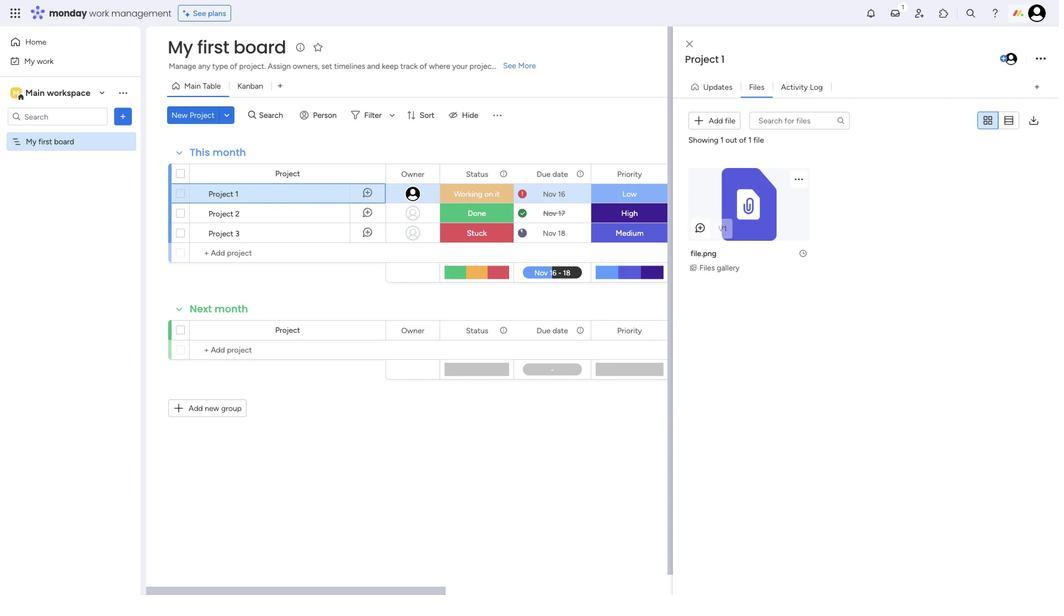Task type: vqa. For each thing, say whether or not it's contained in the screenshot.
first 'Budget' field from the bottom of the page
no



Task type: locate. For each thing, give the bounding box(es) containing it.
kanban button
[[229, 77, 271, 95]]

working on it
[[454, 190, 500, 199]]

0 vertical spatial status
[[466, 169, 489, 179]]

first down search in workspace field
[[38, 137, 52, 147]]

first
[[197, 35, 229, 60], [38, 137, 52, 147]]

type
[[212, 62, 228, 71]]

0 horizontal spatial see
[[193, 9, 206, 18]]

0 vertical spatial project 1
[[685, 52, 725, 66]]

0 horizontal spatial file
[[725, 116, 736, 125]]

add
[[709, 116, 723, 125], [189, 404, 203, 414]]

see left 'plans'
[[193, 9, 206, 18]]

see more link
[[502, 60, 537, 71]]

1 vertical spatial month
[[215, 302, 248, 316]]

work for my
[[37, 56, 54, 66]]

1 vertical spatial date
[[553, 326, 568, 336]]

and
[[367, 62, 380, 71]]

0 vertical spatial board
[[234, 35, 286, 60]]

column information image
[[576, 170, 585, 179], [499, 326, 508, 335], [576, 326, 585, 335]]

gallery
[[717, 264, 740, 273]]

0 vertical spatial see
[[193, 9, 206, 18]]

0 horizontal spatial files
[[700, 264, 715, 273]]

nov 17
[[543, 209, 565, 218]]

0 vertical spatial owner field
[[399, 168, 427, 180]]

Search in workspace field
[[23, 110, 92, 123]]

file inside button
[[725, 116, 736, 125]]

month right this
[[213, 146, 246, 160]]

1 due date from the top
[[537, 169, 568, 179]]

due
[[537, 169, 551, 179], [537, 326, 551, 336]]

1 horizontal spatial my first board
[[168, 35, 286, 60]]

management
[[111, 7, 171, 19]]

hide button
[[445, 107, 485, 124]]

None search field
[[750, 112, 850, 130]]

2 status field from the top
[[463, 325, 491, 337]]

1 horizontal spatial main
[[184, 81, 201, 91]]

my down 'home'
[[24, 56, 35, 66]]

my
[[168, 35, 193, 60], [24, 56, 35, 66], [26, 137, 37, 147]]

main right workspace icon
[[25, 88, 45, 98]]

of
[[230, 62, 237, 71], [420, 62, 427, 71], [739, 135, 747, 145]]

status
[[466, 169, 489, 179], [466, 326, 489, 336]]

nov left 18
[[543, 229, 556, 238]]

0 vertical spatial add
[[709, 116, 723, 125]]

Due date field
[[534, 168, 571, 180], [534, 325, 571, 337]]

0 vertical spatial file
[[725, 116, 736, 125]]

1 due from the top
[[537, 169, 551, 179]]

0 vertical spatial priority
[[618, 169, 642, 179]]

1 nov from the top
[[543, 190, 557, 199]]

filter
[[364, 111, 382, 120]]

my down search in workspace field
[[26, 137, 37, 147]]

files for files
[[749, 82, 765, 92]]

1 vertical spatial due date field
[[534, 325, 571, 337]]

my work
[[24, 56, 54, 66]]

2 date from the top
[[553, 326, 568, 336]]

1 vertical spatial board
[[54, 137, 74, 147]]

status for second 'status' field from the bottom of the page
[[466, 169, 489, 179]]

Owner field
[[399, 168, 427, 180], [399, 325, 427, 337]]

files
[[749, 82, 765, 92], [700, 264, 715, 273]]

monday
[[49, 7, 87, 19]]

activity
[[781, 82, 808, 92]]

1 vertical spatial add
[[189, 404, 203, 414]]

1 vertical spatial due date
[[537, 326, 568, 336]]

inbox image
[[890, 8, 901, 19]]

1 date from the top
[[553, 169, 568, 179]]

0 vertical spatial work
[[89, 7, 109, 19]]

2 status from the top
[[466, 326, 489, 336]]

1 vertical spatial status
[[466, 326, 489, 336]]

1 priority field from the top
[[615, 168, 645, 180]]

project 3
[[209, 229, 240, 238]]

help image
[[990, 8, 1001, 19]]

work inside 'button'
[[37, 56, 54, 66]]

file right out
[[754, 135, 764, 145]]

of right out
[[739, 135, 747, 145]]

more
[[518, 61, 536, 70]]

select product image
[[10, 8, 21, 19]]

1 vertical spatial files
[[700, 264, 715, 273]]

2 vertical spatial nov
[[543, 229, 556, 238]]

0 horizontal spatial of
[[230, 62, 237, 71]]

0 vertical spatial due
[[537, 169, 551, 179]]

v2 overdue deadline image
[[518, 189, 527, 199]]

add inside button
[[709, 116, 723, 125]]

first up type
[[197, 35, 229, 60]]

of right track
[[420, 62, 427, 71]]

angle down image
[[224, 111, 230, 119]]

file
[[725, 116, 736, 125], [754, 135, 764, 145]]

0 vertical spatial month
[[213, 146, 246, 160]]

home button
[[7, 33, 119, 51]]

month for this month
[[213, 146, 246, 160]]

files for files gallery
[[700, 264, 715, 273]]

file up out
[[725, 116, 736, 125]]

john smith image
[[1029, 4, 1046, 22], [1004, 52, 1019, 66]]

my first board
[[168, 35, 286, 60], [26, 137, 74, 147]]

project 1 inside field
[[685, 52, 725, 66]]

workspace
[[47, 88, 91, 98]]

table
[[203, 81, 221, 91]]

0 vertical spatial due date field
[[534, 168, 571, 180]]

0 horizontal spatial board
[[54, 137, 74, 147]]

add up showing 1 out of 1 file
[[709, 116, 723, 125]]

nov for nov 17
[[543, 209, 557, 218]]

1 horizontal spatial john smith image
[[1029, 4, 1046, 22]]

16
[[558, 190, 565, 199]]

your
[[452, 62, 468, 71]]

0 horizontal spatial my first board
[[26, 137, 74, 147]]

timelines
[[334, 62, 365, 71]]

1 status from the top
[[466, 169, 489, 179]]

main inside main table button
[[184, 81, 201, 91]]

2 due date from the top
[[537, 326, 568, 336]]

project 1 up project 2
[[209, 189, 239, 199]]

see for see more
[[503, 61, 516, 70]]

nov
[[543, 190, 557, 199], [543, 209, 557, 218], [543, 229, 556, 238]]

1 vertical spatial priority field
[[615, 325, 645, 337]]

high
[[622, 209, 638, 218]]

updates button
[[686, 78, 741, 96]]

file.png
[[691, 249, 717, 259]]

0 horizontal spatial add
[[189, 404, 203, 414]]

john smith image right 'help' image
[[1029, 4, 1046, 22]]

1 vertical spatial first
[[38, 137, 52, 147]]

option
[[0, 132, 141, 134]]

main for main workspace
[[25, 88, 45, 98]]

1 horizontal spatial add
[[709, 116, 723, 125]]

kanban
[[238, 81, 263, 91]]

1 left out
[[721, 135, 724, 145]]

due date
[[537, 169, 568, 179], [537, 326, 568, 336]]

nov 18
[[543, 229, 566, 238]]

search everything image
[[966, 8, 977, 19]]

see inside button
[[193, 9, 206, 18]]

workspace options image
[[118, 87, 129, 98]]

0 horizontal spatial main
[[25, 88, 45, 98]]

1 vertical spatial my first board
[[26, 137, 74, 147]]

dapulse addbtn image
[[1000, 55, 1008, 62]]

medium
[[616, 229, 644, 238]]

date
[[553, 169, 568, 179], [553, 326, 568, 336]]

month inside field
[[215, 302, 248, 316]]

main table button
[[167, 77, 229, 95]]

of right type
[[230, 62, 237, 71]]

0 horizontal spatial work
[[37, 56, 54, 66]]

2 due date field from the top
[[534, 325, 571, 337]]

work down 'home'
[[37, 56, 54, 66]]

2 horizontal spatial of
[[739, 135, 747, 145]]

1 owner field from the top
[[399, 168, 427, 180]]

0 vertical spatial date
[[553, 169, 568, 179]]

1 vertical spatial john smith image
[[1004, 52, 1019, 66]]

column information image
[[499, 170, 508, 179]]

1
[[722, 52, 725, 66], [721, 135, 724, 145], [749, 135, 752, 145], [235, 189, 239, 199]]

v1
[[719, 224, 727, 234]]

1 horizontal spatial file
[[754, 135, 764, 145]]

see
[[193, 9, 206, 18], [503, 61, 516, 70]]

month inside field
[[213, 146, 246, 160]]

month right next
[[215, 302, 248, 316]]

activity log
[[781, 82, 823, 92]]

2
[[235, 209, 240, 219]]

1 horizontal spatial of
[[420, 62, 427, 71]]

first inside list box
[[38, 137, 52, 147]]

2 owner from the top
[[401, 326, 425, 336]]

board inside list box
[[54, 137, 74, 147]]

My first board field
[[165, 35, 289, 60]]

nov left 17
[[543, 209, 557, 218]]

1 vertical spatial see
[[503, 61, 516, 70]]

1 vertical spatial work
[[37, 56, 54, 66]]

my up manage
[[168, 35, 193, 60]]

any
[[198, 62, 211, 71]]

add to favorites image
[[313, 42, 324, 53]]

1 image
[[898, 1, 908, 13]]

Priority field
[[615, 168, 645, 180], [615, 325, 645, 337]]

1 vertical spatial nov
[[543, 209, 557, 218]]

1 horizontal spatial work
[[89, 7, 109, 19]]

project inside field
[[685, 52, 719, 66]]

0 horizontal spatial first
[[38, 137, 52, 147]]

project inside 'button'
[[190, 111, 215, 120]]

Project 1 field
[[683, 52, 998, 67]]

1 vertical spatial owner
[[401, 326, 425, 336]]

group
[[221, 404, 242, 414]]

file actions image
[[794, 174, 805, 185]]

0 vertical spatial my first board
[[168, 35, 286, 60]]

monday work management
[[49, 7, 171, 19]]

0 vertical spatial files
[[749, 82, 765, 92]]

board up "project."
[[234, 35, 286, 60]]

Status field
[[463, 168, 491, 180], [463, 325, 491, 337]]

1 due date field from the top
[[534, 168, 571, 180]]

0 horizontal spatial project 1
[[209, 189, 239, 199]]

of for showing
[[739, 135, 747, 145]]

0 vertical spatial nov
[[543, 190, 557, 199]]

2 nov from the top
[[543, 209, 557, 218]]

board down search in workspace field
[[54, 137, 74, 147]]

see plans button
[[178, 5, 231, 22]]

1 horizontal spatial project 1
[[685, 52, 725, 66]]

add file button
[[689, 112, 741, 130]]

1 vertical spatial due
[[537, 326, 551, 336]]

keep
[[382, 62, 399, 71]]

nov 16
[[543, 190, 565, 199]]

2 due from the top
[[537, 326, 551, 336]]

Next month field
[[187, 302, 251, 317]]

main inside workspace selection element
[[25, 88, 45, 98]]

board
[[234, 35, 286, 60], [54, 137, 74, 147]]

person
[[313, 111, 337, 120]]

my first board list box
[[0, 130, 141, 300]]

working
[[454, 190, 483, 199]]

3
[[235, 229, 240, 238]]

1 vertical spatial owner field
[[399, 325, 427, 337]]

1 inside field
[[722, 52, 725, 66]]

dapulse drag 2 image
[[675, 299, 678, 312]]

add inside button
[[189, 404, 203, 414]]

main table
[[184, 81, 221, 91]]

files left activity
[[749, 82, 765, 92]]

0 vertical spatial first
[[197, 35, 229, 60]]

0 vertical spatial owner
[[401, 169, 425, 179]]

1 right out
[[749, 135, 752, 145]]

my first board up type
[[168, 35, 286, 60]]

files down the file.png
[[700, 264, 715, 273]]

project
[[470, 62, 495, 71]]

owner
[[401, 169, 425, 179], [401, 326, 425, 336]]

0 vertical spatial status field
[[463, 168, 491, 180]]

nov left 16
[[543, 190, 557, 199]]

1 up updates
[[722, 52, 725, 66]]

nov for nov 16
[[543, 190, 557, 199]]

hide
[[462, 111, 479, 120]]

add new group button
[[168, 400, 247, 418]]

my first board down search in workspace field
[[26, 137, 74, 147]]

1 vertical spatial status field
[[463, 325, 491, 337]]

updates
[[704, 82, 733, 92]]

project 1
[[685, 52, 725, 66], [209, 189, 239, 199]]

john smith image left options image
[[1004, 52, 1019, 66]]

1 horizontal spatial files
[[749, 82, 765, 92]]

add left new
[[189, 404, 203, 414]]

project 1 down close image
[[685, 52, 725, 66]]

0 vertical spatial priority field
[[615, 168, 645, 180]]

main left table
[[184, 81, 201, 91]]

nov for nov 18
[[543, 229, 556, 238]]

see left more
[[503, 61, 516, 70]]

search image
[[837, 116, 846, 125]]

1 vertical spatial priority
[[618, 326, 642, 336]]

1 horizontal spatial see
[[503, 61, 516, 70]]

1 vertical spatial file
[[754, 135, 764, 145]]

track
[[401, 62, 418, 71]]

3 nov from the top
[[543, 229, 556, 238]]

add file
[[709, 116, 736, 125]]

0 vertical spatial due date
[[537, 169, 568, 179]]

work right monday
[[89, 7, 109, 19]]

new project button
[[167, 107, 219, 124]]

+ Add project text field
[[195, 344, 281, 357]]

gallery layout group
[[978, 112, 1020, 130]]



Task type: describe. For each thing, give the bounding box(es) containing it.
home
[[25, 37, 46, 47]]

see plans
[[193, 9, 226, 18]]

+ Add project text field
[[195, 247, 281, 260]]

1 priority from the top
[[618, 169, 642, 179]]

where
[[429, 62, 451, 71]]

out
[[726, 135, 738, 145]]

sort button
[[402, 107, 441, 124]]

of for manage
[[230, 62, 237, 71]]

Search field
[[256, 108, 289, 123]]

18
[[558, 229, 566, 238]]

sort
[[420, 111, 435, 120]]

options image
[[1036, 52, 1046, 66]]

This month field
[[187, 146, 249, 160]]

my first board inside list box
[[26, 137, 74, 147]]

add view image
[[1035, 83, 1040, 91]]

main for main table
[[184, 81, 201, 91]]

this
[[190, 146, 210, 160]]

plans
[[208, 9, 226, 18]]

new
[[205, 404, 219, 414]]

work for monday
[[89, 7, 109, 19]]

1 vertical spatial project 1
[[209, 189, 239, 199]]

options image
[[118, 111, 129, 122]]

activity log button
[[773, 78, 831, 96]]

person button
[[296, 107, 343, 124]]

m
[[13, 88, 19, 98]]

owners,
[[293, 62, 320, 71]]

project.
[[239, 62, 266, 71]]

month for next month
[[215, 302, 248, 316]]

it
[[495, 190, 500, 199]]

1 up 2
[[235, 189, 239, 199]]

show board description image
[[294, 42, 307, 53]]

close image
[[686, 40, 693, 48]]

column information image for this month
[[576, 170, 585, 179]]

showing 1 out of 1 file
[[689, 135, 764, 145]]

stands.
[[497, 62, 521, 71]]

v2 done deadline image
[[518, 208, 527, 219]]

filter button
[[347, 107, 399, 124]]

see more
[[503, 61, 536, 70]]

on
[[485, 190, 493, 199]]

next month
[[190, 302, 248, 316]]

main workspace
[[25, 88, 91, 98]]

add view image
[[278, 82, 283, 90]]

apps image
[[939, 8, 950, 19]]

2 priority from the top
[[618, 326, 642, 336]]

1 status field from the top
[[463, 168, 491, 180]]

v2 search image
[[248, 109, 256, 122]]

add new group
[[189, 404, 242, 414]]

arrow down image
[[386, 109, 399, 122]]

project 2
[[209, 209, 240, 219]]

column information image for next month
[[499, 326, 508, 335]]

2 owner field from the top
[[399, 325, 427, 337]]

notifications image
[[866, 8, 877, 19]]

manage any type of project. assign owners, set timelines and keep track of where your project stands.
[[169, 62, 521, 71]]

my inside list box
[[26, 137, 37, 147]]

Search for files search field
[[750, 112, 850, 130]]

workspace image
[[10, 87, 22, 99]]

add for add file
[[709, 116, 723, 125]]

new
[[172, 111, 188, 120]]

2 priority field from the top
[[615, 325, 645, 337]]

low
[[623, 190, 637, 199]]

stuck
[[467, 229, 487, 238]]

17
[[558, 209, 565, 218]]

my work button
[[7, 52, 119, 70]]

files button
[[741, 78, 773, 96]]

showing
[[689, 135, 719, 145]]

set
[[322, 62, 332, 71]]

download image
[[1029, 115, 1040, 126]]

this month
[[190, 146, 246, 160]]

manage
[[169, 62, 196, 71]]

done
[[468, 209, 486, 218]]

0 horizontal spatial john smith image
[[1004, 52, 1019, 66]]

add for add new group
[[189, 404, 203, 414]]

new project
[[172, 111, 215, 120]]

files gallery
[[700, 264, 740, 273]]

1 horizontal spatial board
[[234, 35, 286, 60]]

menu image
[[492, 110, 503, 121]]

workspace selection element
[[10, 86, 92, 101]]

assign
[[268, 62, 291, 71]]

next
[[190, 302, 212, 316]]

my inside 'button'
[[24, 56, 35, 66]]

status for 1st 'status' field from the bottom
[[466, 326, 489, 336]]

see for see plans
[[193, 9, 206, 18]]

1 owner from the top
[[401, 169, 425, 179]]

invite members image
[[914, 8, 925, 19]]

files gallery button
[[689, 262, 743, 274]]

log
[[810, 82, 823, 92]]

1 horizontal spatial first
[[197, 35, 229, 60]]

0 vertical spatial john smith image
[[1029, 4, 1046, 22]]



